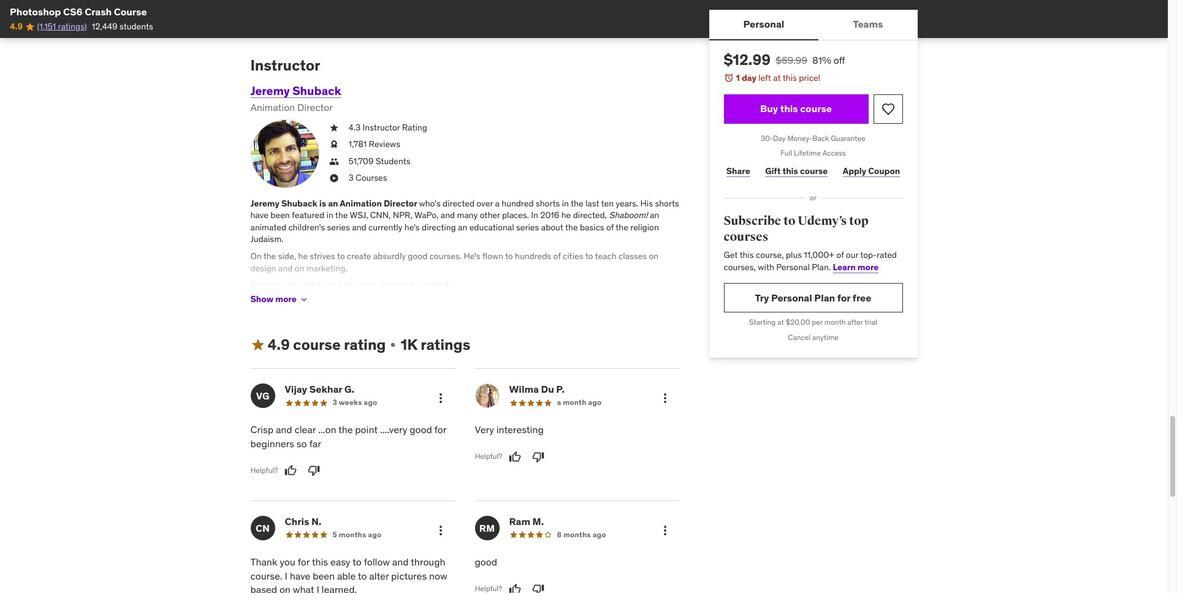 Task type: locate. For each thing, give the bounding box(es) containing it.
0 horizontal spatial been
[[271, 210, 290, 221]]

wilma du p.
[[509, 384, 565, 396]]

for left free
[[838, 292, 851, 304]]

course inside 'link'
[[801, 165, 828, 177]]

months for n.
[[339, 531, 367, 540]]

ago for wilma du p.
[[589, 398, 602, 408]]

0 vertical spatial course
[[801, 102, 832, 115]]

1 vertical spatial personal
[[777, 262, 810, 273]]

an
[[328, 198, 338, 209], [650, 210, 660, 221]]

of inside on the side, he strives to create absurdly good courses. he's flown to hundreds of cities to teach classes on design and on marketing. for more about him and his work, head to his website.
[[554, 251, 561, 262]]

0 horizontal spatial helpful?
[[251, 466, 278, 475]]

director up npr,
[[384, 198, 417, 209]]

0 vertical spatial about
[[542, 222, 564, 233]]

good down rm
[[475, 556, 497, 569]]

4.3 instructor rating
[[349, 122, 427, 133]]

at inside 'starting at $20.00 per month after trial cancel anytime'
[[778, 318, 784, 327]]

courses.
[[430, 251, 462, 262]]

1 horizontal spatial i
[[317, 584, 319, 594]]

this for gift
[[783, 165, 799, 177]]

been up learned. on the left of page
[[313, 570, 335, 582]]

instructor up reviews
[[363, 122, 400, 133]]

1 vertical spatial animation
[[340, 198, 382, 209]]

the right ...on
[[339, 424, 353, 436]]

12,449
[[92, 21, 118, 32]]

4.9 down photoshop
[[10, 21, 23, 32]]

of right basics at the top
[[607, 222, 614, 233]]

helpful? for crisp and clear ...on the point ....very good for beginners so far
[[251, 466, 278, 475]]

hundred
[[502, 198, 534, 209]]

1 horizontal spatial month
[[825, 318, 846, 327]]

students
[[376, 156, 411, 167]]

this for get
[[740, 250, 754, 261]]

0 vertical spatial animation
[[251, 101, 295, 114]]

about down "2016"
[[542, 222, 564, 233]]

a month ago
[[557, 398, 602, 408]]

helpful? left mark review by vijay sekhar g. as helpful image at the left of the page
[[251, 466, 278, 475]]

cities
[[563, 251, 584, 262]]

in up he
[[562, 198, 569, 209]]

jeremy
[[251, 84, 290, 98]]

show more
[[251, 294, 297, 305]]

1 horizontal spatial shorts
[[655, 198, 680, 209]]

xsmall image up jeremy shuback is an animation director at the left top of page
[[329, 173, 339, 185]]

0 horizontal spatial of
[[554, 251, 561, 262]]

1 horizontal spatial about
[[542, 222, 564, 233]]

cn
[[256, 522, 270, 535]]

1 horizontal spatial on
[[295, 263, 304, 274]]

1 vertical spatial in
[[327, 210, 334, 221]]

0 vertical spatial been
[[271, 210, 290, 221]]

vijay
[[285, 384, 307, 396]]

animated children's
[[251, 222, 325, 233]]

this right gift
[[783, 165, 799, 177]]

1 vertical spatial a
[[557, 398, 562, 408]]

1 horizontal spatial of
[[607, 222, 614, 233]]

1 horizontal spatial for
[[435, 424, 447, 436]]

good inside on the side, he strives to create absurdly good courses. he's flown to hundreds of cities to teach classes on design and on marketing. for more about him and his work, head to his website.
[[408, 251, 428, 262]]

xsmall image
[[329, 122, 339, 134], [329, 139, 339, 151], [329, 156, 339, 168], [329, 173, 339, 185], [299, 295, 309, 305]]

and up pictures
[[393, 556, 409, 569]]

been down jeremy shuback
[[271, 210, 290, 221]]

this down the $69.99
[[783, 72, 797, 83]]

2 vertical spatial more
[[276, 294, 297, 305]]

learn more
[[833, 262, 879, 273]]

1 vertical spatial i
[[317, 584, 319, 594]]

1 horizontal spatial director
[[384, 198, 417, 209]]

this inside thank you for this easy to follow and through course.  i have been able to alter pictures now based on what i learned.
[[312, 556, 328, 569]]

price!
[[799, 72, 821, 83]]

2 vertical spatial for
[[298, 556, 310, 569]]

1 vertical spatial an
[[650, 210, 660, 221]]

more inside button
[[276, 294, 297, 305]]

on right classes
[[649, 251, 659, 262]]

course up back
[[801, 102, 832, 115]]

get this course, plus 11,000+ of our top-rated courses, with personal plan.
[[724, 250, 897, 273]]

1 vertical spatial 3
[[333, 398, 337, 408]]

guarantee
[[831, 133, 866, 143]]

course up vijay sekhar g.
[[293, 335, 341, 354]]

this up courses,
[[740, 250, 754, 261]]

and inside who's directed over a hundred shorts in the last ten years. his shorts have been featured in the wsj, cnn, npr, wapo, and many other places. in 2016 he directed,
[[441, 210, 455, 221]]

course down lifetime
[[801, 165, 828, 177]]

81%
[[813, 54, 832, 66]]

0 horizontal spatial animation
[[251, 101, 295, 114]]

helpful?
[[475, 452, 502, 462], [251, 466, 278, 475]]

helpful? left mark review by wilma du p. as helpful icon
[[475, 452, 502, 462]]

30-day money-back guarantee full lifetime access
[[761, 133, 866, 158]]

and down side,
[[278, 263, 293, 274]]

0 vertical spatial 3
[[349, 173, 354, 184]]

2 horizontal spatial on
[[649, 251, 659, 262]]

$20.00
[[786, 318, 811, 327]]

1 vertical spatial on
[[295, 263, 304, 274]]

1 vertical spatial for
[[435, 424, 447, 436]]

director down shuback
[[297, 101, 333, 114]]

an inside an animated children's series and currently he's directing an educational series about the basics of the religion judaism.
[[650, 210, 660, 221]]

xsmall image for 4.3 instructor rating
[[329, 122, 339, 134]]

courses,
[[724, 262, 756, 273]]

xsmall image right show more
[[299, 295, 309, 305]]

3 courses
[[349, 173, 387, 184]]

2 vertical spatial on
[[280, 584, 291, 594]]

1 horizontal spatial an
[[650, 210, 660, 221]]

been inside who's directed over a hundred shorts in the last ten years. his shorts have been featured in the wsj, cnn, npr, wapo, and many other places. in 2016 he directed,
[[271, 210, 290, 221]]

the inside crisp and clear ...on the point ....very good for beginners so far
[[339, 424, 353, 436]]

day
[[774, 133, 786, 143]]

been inside thank you for this easy to follow and through course.  i have been able to alter pictures now based on what i learned.
[[313, 570, 335, 582]]

the up the series
[[335, 210, 348, 221]]

to right easy
[[353, 556, 362, 569]]

after
[[848, 318, 863, 327]]

good inside crisp and clear ...on the point ....very good for beginners so far
[[410, 424, 432, 436]]

classes
[[619, 251, 647, 262]]

this right buy
[[781, 102, 799, 115]]

1 vertical spatial 4.9
[[268, 335, 290, 354]]

months right "5"
[[339, 531, 367, 540]]

for right you
[[298, 556, 310, 569]]

4.9 right medium image
[[268, 335, 290, 354]]

medium image
[[251, 338, 265, 353]]

years.
[[616, 198, 639, 209]]

reviews
[[369, 139, 401, 150]]

xsmall image inside show more button
[[299, 295, 309, 305]]

marketing.
[[307, 263, 348, 274]]

to
[[784, 213, 796, 229], [337, 251, 345, 262], [505, 251, 513, 262], [586, 251, 593, 262], [353, 556, 362, 569], [358, 570, 367, 582]]

have up what
[[290, 570, 311, 582]]

who's
[[419, 198, 441, 209]]

0 vertical spatial personal
[[744, 18, 785, 30]]

personal
[[744, 18, 785, 30], [777, 262, 810, 273], [772, 292, 813, 304]]

month right per
[[825, 318, 846, 327]]

this inside "get this course, plus 11,000+ of our top-rated courses, with personal plan."
[[740, 250, 754, 261]]

very interesting
[[475, 424, 544, 436]]

in down jeremy shuback is an animation director at the left top of page
[[327, 210, 334, 221]]

0 vertical spatial 4.9
[[10, 21, 23, 32]]

0 horizontal spatial months
[[339, 531, 367, 540]]

12,449 students
[[92, 21, 153, 32]]

personal down plus
[[777, 262, 810, 273]]

xsmall image
[[389, 340, 398, 350]]

1 horizontal spatial helpful?
[[475, 452, 502, 462]]

1 horizontal spatial 4.9
[[268, 335, 290, 354]]

1 vertical spatial good
[[410, 424, 432, 436]]

0 vertical spatial good
[[408, 251, 428, 262]]

1 vertical spatial instructor
[[363, 122, 400, 133]]

he
[[562, 210, 571, 221]]

the down shaboom! on the top right of page
[[616, 222, 629, 233]]

0 horizontal spatial on
[[280, 584, 291, 594]]

0 horizontal spatial instructor
[[251, 56, 321, 75]]

and inside thank you for this easy to follow and through course.  i have been able to alter pictures now based on what i learned.
[[393, 556, 409, 569]]

starting
[[750, 318, 776, 327]]

and up beginners on the left bottom of page
[[276, 424, 292, 436]]

more inside on the side, he strives to create absurdly good courses. he's flown to hundreds of cities to teach classes on design and on marketing. for more about him and his work, head to his website.
[[265, 280, 285, 291]]

for down additional actions for review by vijay sekhar g. icon
[[435, 424, 447, 436]]

1 horizontal spatial 3
[[349, 173, 354, 184]]

on
[[251, 251, 262, 262]]

a down p.
[[557, 398, 562, 408]]

a up the other
[[495, 198, 500, 209]]

so
[[297, 438, 307, 450]]

1 horizontal spatial been
[[313, 570, 335, 582]]

of left cities
[[554, 251, 561, 262]]

1 vertical spatial course
[[801, 165, 828, 177]]

is
[[319, 198, 326, 209]]

been
[[271, 210, 290, 221], [313, 570, 335, 582]]

1 vertical spatial at
[[778, 318, 784, 327]]

personal up $12.99
[[744, 18, 785, 30]]

0 vertical spatial more
[[858, 262, 879, 273]]

xsmall image left 1,781
[[329, 139, 339, 151]]

0 horizontal spatial 3
[[333, 398, 337, 408]]

0 horizontal spatial i
[[285, 570, 288, 582]]

2 horizontal spatial for
[[838, 292, 851, 304]]

teams button
[[819, 10, 918, 39]]

instructor up jeremy shuback "link"
[[251, 56, 321, 75]]

0 vertical spatial have
[[251, 210, 269, 221]]

his
[[641, 198, 653, 209]]

shuback
[[293, 84, 341, 98]]

an right is
[[328, 198, 338, 209]]

0 vertical spatial i
[[285, 570, 288, 582]]

i down you
[[285, 570, 288, 582]]

1 horizontal spatial in
[[562, 198, 569, 209]]

good left courses.
[[408, 251, 428, 262]]

0 horizontal spatial have
[[251, 210, 269, 221]]

try
[[755, 292, 770, 304]]

1 vertical spatial about
[[287, 280, 309, 291]]

xsmall image left the 4.3
[[329, 122, 339, 134]]

1 horizontal spatial months
[[564, 531, 591, 540]]

of left our
[[837, 250, 844, 261]]

0 horizontal spatial director
[[297, 101, 333, 114]]

this inside buy this course "button"
[[781, 102, 799, 115]]

1 horizontal spatial animation
[[340, 198, 382, 209]]

$12.99 $69.99 81% off
[[724, 50, 846, 69]]

0 vertical spatial director
[[297, 101, 333, 114]]

course inside "button"
[[801, 102, 832, 115]]

courses
[[724, 229, 769, 245]]

and up directing an
[[441, 210, 455, 221]]

1 day left at this price!
[[736, 72, 821, 83]]

mark review by ram m. as helpful image
[[509, 584, 521, 594]]

1 vertical spatial have
[[290, 570, 311, 582]]

3 left 'weeks'
[[333, 398, 337, 408]]

and down wsj,
[[352, 222, 367, 233]]

shorts right his
[[655, 198, 680, 209]]

4.9 for 4.9
[[10, 21, 23, 32]]

additional actions for review by wilma du p. image
[[658, 392, 673, 406]]

or
[[810, 193, 817, 203]]

on the side, he strives to create absurdly good courses. he's flown to hundreds of cities to teach classes on design and on marketing. for more about him and his work, head to his website.
[[251, 251, 659, 291]]

at left $20.00
[[778, 318, 784, 327]]

this left easy
[[312, 556, 328, 569]]

an down his
[[650, 210, 660, 221]]

last
[[586, 198, 600, 209]]

0 vertical spatial an
[[328, 198, 338, 209]]

0 horizontal spatial for
[[298, 556, 310, 569]]

instructor
[[251, 56, 321, 75], [363, 122, 400, 133]]

this inside "gift this course" 'link'
[[783, 165, 799, 177]]

0 horizontal spatial about
[[287, 280, 309, 291]]

0 vertical spatial on
[[649, 251, 659, 262]]

0 horizontal spatial a
[[495, 198, 500, 209]]

month down p.
[[563, 398, 587, 408]]

and his
[[328, 280, 355, 291]]

1 months from the left
[[339, 531, 367, 540]]

1 horizontal spatial have
[[290, 570, 311, 582]]

places.
[[502, 210, 529, 221]]

back
[[813, 133, 830, 143]]

clear
[[295, 424, 316, 436]]

more right show
[[276, 294, 297, 305]]

4.3
[[349, 122, 361, 133]]

mark review by vijay sekhar g. as unhelpful image
[[308, 465, 320, 477]]

on down side,
[[295, 263, 304, 274]]

more up show more
[[265, 280, 285, 291]]

1 horizontal spatial a
[[557, 398, 562, 408]]

0 horizontal spatial shorts
[[536, 198, 560, 209]]

3 down 51,709
[[349, 173, 354, 184]]

basics
[[580, 222, 605, 233]]

0 vertical spatial month
[[825, 318, 846, 327]]

coupon
[[869, 165, 901, 177]]

1,781 reviews
[[349, 139, 401, 150]]

the down he
[[566, 222, 578, 233]]

ago for vijay sekhar g.
[[364, 398, 377, 408]]

good for absurdly
[[408, 251, 428, 262]]

more down top-
[[858, 262, 879, 273]]

rm
[[480, 522, 495, 535]]

1 vertical spatial more
[[265, 280, 285, 291]]

xsmall image left 51,709
[[329, 156, 339, 168]]

top-
[[861, 250, 877, 261]]

animation up wsj,
[[340, 198, 382, 209]]

personal inside try personal plan for free link
[[772, 292, 813, 304]]

about inside an animated children's series and currently he's directing an educational series about the basics of the religion judaism.
[[542, 222, 564, 233]]

0 vertical spatial for
[[838, 292, 851, 304]]

of inside "get this course, plus 11,000+ of our top-rated courses, with personal plan."
[[837, 250, 844, 261]]

buy
[[761, 102, 779, 115]]

0 horizontal spatial month
[[563, 398, 587, 408]]

0 vertical spatial a
[[495, 198, 500, 209]]

0 vertical spatial in
[[562, 198, 569, 209]]

course,
[[756, 250, 784, 261]]

shorts up "2016"
[[536, 198, 560, 209]]

month
[[825, 318, 846, 327], [563, 398, 587, 408]]

show more button
[[251, 287, 309, 312]]

personal up $20.00
[[772, 292, 813, 304]]

to left udemy's
[[784, 213, 796, 229]]

0 vertical spatial helpful?
[[475, 452, 502, 462]]

good right ....very
[[410, 424, 432, 436]]

have up judaism.
[[251, 210, 269, 221]]

for
[[251, 280, 263, 291]]

ago for chris n.
[[368, 531, 382, 540]]

director
[[297, 101, 333, 114], [384, 198, 417, 209]]

8 months ago
[[557, 531, 606, 540]]

at right left at the right top of the page
[[774, 72, 781, 83]]

featured
[[292, 210, 325, 221]]

on left what
[[280, 584, 291, 594]]

months
[[339, 531, 367, 540], [564, 531, 591, 540]]

i right what
[[317, 584, 319, 594]]

alter
[[369, 570, 389, 582]]

2 months from the left
[[564, 531, 591, 540]]

and inside crisp and clear ...on the point ....very good for beginners so far
[[276, 424, 292, 436]]

2 vertical spatial personal
[[772, 292, 813, 304]]

a inside who's directed over a hundred shorts in the last ten years. his shorts have been featured in the wsj, cnn, npr, wapo, and many other places. in 2016 he directed,
[[495, 198, 500, 209]]

course
[[801, 102, 832, 115], [801, 165, 828, 177], [293, 335, 341, 354]]

months right 8
[[564, 531, 591, 540]]

the up design on the left top of page
[[264, 251, 276, 262]]

1 vertical spatial helpful?
[[251, 466, 278, 475]]

about left him
[[287, 280, 309, 291]]

animation down jeremy
[[251, 101, 295, 114]]

director inside jeremy shuback animation director
[[297, 101, 333, 114]]

now
[[429, 570, 448, 582]]

1 vertical spatial been
[[313, 570, 335, 582]]

0 horizontal spatial 4.9
[[10, 21, 23, 32]]

wilma
[[509, 384, 539, 396]]

months for m.
[[564, 531, 591, 540]]

a
[[495, 198, 500, 209], [557, 398, 562, 408]]

2 horizontal spatial of
[[837, 250, 844, 261]]

for
[[838, 292, 851, 304], [435, 424, 447, 436], [298, 556, 310, 569]]

tab list
[[709, 10, 918, 40]]



Task type: vqa. For each thing, say whether or not it's contained in the screenshot.
rightmost only
no



Task type: describe. For each thing, give the bounding box(es) containing it.
course.
[[251, 570, 283, 582]]

directing an
[[422, 222, 468, 233]]

rated
[[877, 250, 897, 261]]

beginners
[[251, 438, 294, 450]]

flown
[[483, 251, 504, 262]]

what
[[293, 584, 314, 594]]

mark review by wilma du p. as unhelpful image
[[533, 451, 545, 464]]

course for gift this course
[[801, 165, 828, 177]]

apply
[[843, 165, 867, 177]]

with
[[758, 262, 775, 273]]

wapo,
[[415, 210, 439, 221]]

mark review by ram m. as unhelpful image
[[533, 584, 545, 594]]

(1,151 ratings)
[[37, 21, 87, 32]]

the left last
[[571, 198, 584, 209]]

0 horizontal spatial in
[[327, 210, 334, 221]]

have inside thank you for this easy to follow and through course.  i have been able to alter pictures now based on what i learned.
[[290, 570, 311, 582]]

helpful? for very interesting
[[475, 452, 502, 462]]

51,709 students
[[349, 156, 411, 167]]

1k
[[401, 335, 418, 354]]

personal button
[[709, 10, 819, 39]]

animation inside jeremy shuback animation director
[[251, 101, 295, 114]]

jeremy shuback image
[[251, 119, 319, 188]]

to inside subscribe to udemy's top courses
[[784, 213, 796, 229]]

course for buy this course
[[801, 102, 832, 115]]

alarm image
[[724, 73, 734, 83]]

more for show
[[276, 294, 297, 305]]

series
[[327, 222, 350, 233]]

plus
[[786, 250, 802, 261]]

follow
[[364, 556, 390, 569]]

off
[[834, 54, 846, 66]]

crisp and clear ...on the point ....very good for beginners so far
[[251, 424, 447, 450]]

1
[[736, 72, 740, 83]]

personal inside "get this course, plus 11,000+ of our top-rated courses, with personal plan."
[[777, 262, 810, 273]]

11,000+
[[804, 250, 835, 261]]

mark review by wilma du p. as helpful image
[[509, 451, 521, 464]]

2 shorts from the left
[[655, 198, 680, 209]]

1 vertical spatial director
[[384, 198, 417, 209]]

3 for 3 weeks ago
[[333, 398, 337, 408]]

on inside thank you for this easy to follow and through course.  i have been able to alter pictures now based on what i learned.
[[280, 584, 291, 594]]

rating
[[402, 122, 427, 133]]

personal inside personal button
[[744, 18, 785, 30]]

this for buy
[[781, 102, 799, 115]]

xsmall image for 3 courses
[[329, 173, 339, 185]]

jeremy shuback
[[251, 198, 318, 209]]

ratings)
[[58, 21, 87, 32]]

religion
[[631, 222, 659, 233]]

you
[[280, 556, 295, 569]]

2 vertical spatial course
[[293, 335, 341, 354]]

far
[[309, 438, 321, 450]]

course
[[114, 6, 147, 18]]

point
[[355, 424, 378, 436]]

hundreds
[[515, 251, 552, 262]]

4.9 for 4.9 course rating
[[268, 335, 290, 354]]

vijay sekhar g.
[[285, 384, 355, 396]]

and inside an animated children's series and currently he's directing an educational series about the basics of the religion judaism.
[[352, 222, 367, 233]]

buy this course
[[761, 102, 832, 115]]

who's directed over a hundred shorts in the last ten years. his shorts have been featured in the wsj, cnn, npr, wapo, and many other places. in 2016 he directed,
[[251, 198, 680, 221]]

jeremy shuback is an animation director
[[251, 198, 419, 209]]

other
[[480, 210, 500, 221]]

subscribe to udemy's top courses
[[724, 213, 869, 245]]

0 horizontal spatial an
[[328, 198, 338, 209]]

judaism.
[[251, 234, 284, 245]]

3 for 3 courses
[[349, 173, 354, 184]]

4.9 course rating
[[268, 335, 386, 354]]

thank you for this easy to follow and through course.  i have been able to alter pictures now based on what i learned.
[[251, 556, 448, 594]]

jeremy shuback animation director
[[251, 84, 341, 114]]

0 vertical spatial at
[[774, 72, 781, 83]]

tab list containing personal
[[709, 10, 918, 40]]

npr,
[[393, 210, 413, 221]]

2 vertical spatial good
[[475, 556, 497, 569]]

of inside an animated children's series and currently he's directing an educational series about the basics of the religion judaism.
[[607, 222, 614, 233]]

free
[[853, 292, 872, 304]]

able
[[337, 570, 356, 582]]

more for learn
[[858, 262, 879, 273]]

additional actions for review by ram m. image
[[658, 524, 673, 539]]

1,781
[[349, 139, 367, 150]]

cs6
[[63, 6, 83, 18]]

the inside on the side, he strives to create absurdly good courses. he's flown to hundreds of cities to teach classes on design and on marketing. for more about him and his work, head to his website.
[[264, 251, 276, 262]]

our
[[846, 250, 859, 261]]

g.
[[345, 384, 355, 396]]

trial
[[865, 318, 878, 327]]

to right the flown
[[505, 251, 513, 262]]

website.
[[424, 280, 456, 291]]

educational series
[[470, 222, 539, 233]]

to left 'create'
[[337, 251, 345, 262]]

directed over
[[443, 198, 493, 209]]

for inside thank you for this easy to follow and through course.  i have been able to alter pictures now based on what i learned.
[[298, 556, 310, 569]]

learn
[[833, 262, 856, 273]]

for inside try personal plan for free link
[[838, 292, 851, 304]]

1 shorts from the left
[[536, 198, 560, 209]]

have inside who's directed over a hundred shorts in the last ten years. his shorts have been featured in the wsj, cnn, npr, wapo, and many other places. in 2016 he directed,
[[251, 210, 269, 221]]

udemy's
[[798, 213, 847, 229]]

ago for ram m.
[[593, 531, 606, 540]]

2016
[[541, 210, 560, 221]]

learn more link
[[833, 262, 879, 273]]

additional actions for review by vijay sekhar g. image
[[433, 392, 448, 406]]

left
[[759, 72, 772, 83]]

photoshop cs6 crash course
[[10, 6, 147, 18]]

he's
[[405, 222, 420, 233]]

xsmall image for 51,709 students
[[329, 156, 339, 168]]

apply coupon button
[[841, 159, 903, 184]]

to right cities
[[586, 251, 593, 262]]

rating
[[344, 335, 386, 354]]

$12.99
[[724, 50, 771, 69]]

share button
[[724, 159, 753, 184]]

....very
[[380, 424, 408, 436]]

directed,
[[573, 210, 607, 221]]

0 vertical spatial instructor
[[251, 56, 321, 75]]

subscribe
[[724, 213, 782, 229]]

wishlist image
[[881, 102, 896, 116]]

n.
[[312, 516, 322, 528]]

access
[[823, 149, 847, 158]]

1 horizontal spatial instructor
[[363, 122, 400, 133]]

for inside crisp and clear ...on the point ....very good for beginners so far
[[435, 424, 447, 436]]

1 vertical spatial month
[[563, 398, 587, 408]]

learned.
[[322, 584, 357, 594]]

teach
[[595, 251, 617, 262]]

easy
[[331, 556, 351, 569]]

ratings
[[421, 335, 471, 354]]

crash
[[85, 6, 112, 18]]

ram m.
[[509, 516, 544, 528]]

8
[[557, 531, 562, 540]]

chris
[[285, 516, 309, 528]]

him
[[311, 280, 325, 291]]

about inside on the side, he strives to create absurdly good courses. he's flown to hundreds of cities to teach classes on design and on marketing. for more about him and his work, head to his website.
[[287, 280, 309, 291]]

through
[[411, 556, 446, 569]]

and inside on the side, he strives to create absurdly good courses. he's flown to hundreds of cities to teach classes on design and on marketing. for more about him and his work, head to his website.
[[278, 263, 293, 274]]

gift
[[766, 165, 781, 177]]

good for ....very
[[410, 424, 432, 436]]

month inside 'starting at $20.00 per month after trial cancel anytime'
[[825, 318, 846, 327]]

wsj,
[[350, 210, 368, 221]]

buy this course button
[[724, 94, 869, 124]]

to right able
[[358, 570, 367, 582]]

mark review by vijay sekhar g. as helpful image
[[285, 465, 297, 477]]

create
[[347, 251, 371, 262]]

work,
[[357, 280, 378, 291]]

additional actions for review by chris n. image
[[433, 524, 448, 539]]

xsmall image for 1,781 reviews
[[329, 139, 339, 151]]



